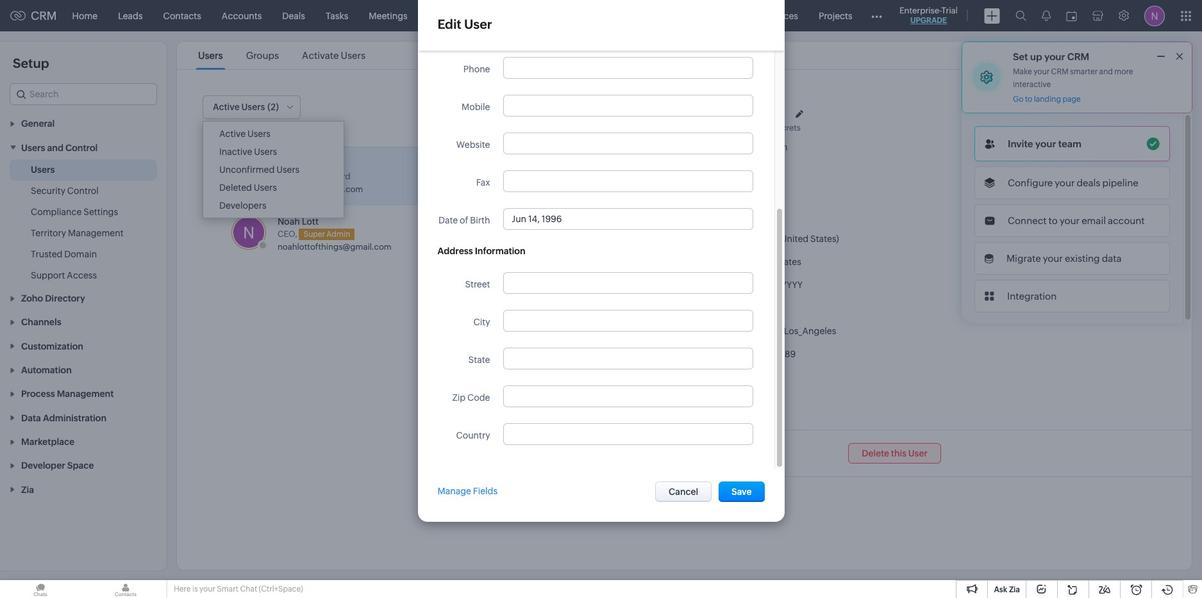 Task type: locate. For each thing, give the bounding box(es) containing it.
states
[[775, 257, 801, 267]]

1 vertical spatial users link
[[31, 163, 55, 176]]

active up inactive
[[219, 129, 246, 139]]

control inside dropdown button
[[65, 143, 98, 153]]

1 horizontal spatial to
[[1048, 215, 1058, 226]]

and inside set up your crm make your crm smarter and more interactive go to landing page
[[1099, 67, 1113, 76]]

pipeline
[[1102, 178, 1138, 188]]

territory
[[31, 228, 66, 238]]

0 horizontal spatial little
[[302, 158, 323, 169]]

1 horizontal spatial users link
[[196, 50, 225, 61]]

information
[[635, 207, 689, 218], [475, 246, 525, 256]]

member in
[[682, 395, 726, 405]]

not confirmed image
[[255, 174, 270, 190]]

groups
[[246, 50, 279, 61], [603, 372, 636, 383]]

new user
[[507, 103, 547, 113]]

noah
[[678, 107, 702, 118], [278, 158, 300, 169], [278, 216, 300, 227]]

1 vertical spatial time
[[683, 326, 703, 337]]

support
[[31, 270, 65, 281]]

admin
[[327, 230, 350, 239]]

unconfirmed users link
[[206, 161, 340, 179]]

security control
[[31, 186, 99, 196]]

user right edit
[[464, 17, 492, 31]]

None text field
[[504, 171, 753, 192], [504, 424, 753, 445], [504, 171, 753, 192], [504, 424, 753, 445]]

trusted domain link
[[31, 248, 97, 261]]

noah up manager,
[[278, 158, 300, 169]]

groups inside list
[[246, 50, 279, 61]]

active for active users
[[219, 129, 246, 139]]

0 vertical spatial to
[[1025, 95, 1032, 104]]

this
[[891, 449, 906, 459]]

smart
[[217, 585, 238, 594]]

1 vertical spatial to
[[1048, 215, 1058, 226]]

ask
[[994, 586, 1007, 595]]

0 horizontal spatial users link
[[31, 163, 55, 176]]

trial
[[941, 6, 958, 15]]

go
[[1013, 95, 1023, 104]]

1 vertical spatial little
[[302, 158, 323, 169]]

in
[[719, 395, 726, 405]]

noah inside noah little manager, standard noahlittle@gmail.com
[[278, 158, 300, 169]]

0 horizontal spatial and
[[47, 143, 63, 153]]

time left format
[[674, 303, 695, 313]]

0 vertical spatial users link
[[196, 50, 225, 61]]

information for address information
[[475, 246, 525, 256]]

user
[[464, 17, 492, 31], [528, 103, 547, 113], [908, 449, 928, 459]]

invite your team
[[1008, 138, 1082, 149]]

noahlittle@gmail.com link
[[278, 184, 363, 194]]

time left zone
[[683, 326, 703, 337]]

crm up smarter
[[1067, 51, 1089, 62]]

little inside noah little manager, standard noahlittle@gmail.com
[[302, 158, 323, 169]]

show details
[[603, 172, 653, 182]]

team
[[1058, 138, 1082, 149]]

0 vertical spatial noahlittle@gmail.com
[[696, 142, 788, 153]]

1 horizontal spatial groups
[[603, 372, 636, 383]]

save button
[[719, 482, 764, 503]]

member
[[682, 395, 717, 405]]

tasks link
[[315, 0, 359, 31]]

signals image
[[1042, 10, 1051, 21]]

domain
[[64, 249, 97, 259]]

0 vertical spatial groups
[[246, 50, 279, 61]]

little up manager,
[[302, 158, 323, 169]]

user right this
[[908, 449, 928, 459]]

1 vertical spatial control
[[67, 186, 99, 196]]

0 horizontal spatial noahlittle@gmail.com
[[278, 184, 363, 194]]

standard
[[741, 108, 777, 118], [315, 172, 351, 181]]

address information
[[438, 246, 525, 256]]

1 vertical spatial noah
[[278, 158, 300, 169]]

time
[[674, 303, 695, 313], [683, 326, 703, 337]]

little up at
[[704, 107, 727, 118]]

configure
[[1008, 178, 1053, 188]]

users link down contacts
[[196, 50, 225, 61]]

home link
[[62, 0, 108, 31]]

information down details
[[635, 207, 689, 218]]

1 vertical spatial standard
[[315, 172, 351, 181]]

information down birth
[[475, 246, 525, 256]]

control up compliance settings link
[[67, 186, 99, 196]]

calls
[[428, 11, 448, 21]]

noahlittle@gmail.com down manager at noahlottofsecrets
[[696, 142, 788, 153]]

None text field
[[504, 58, 753, 78], [504, 96, 753, 116], [504, 133, 753, 154], [504, 273, 753, 294], [504, 311, 753, 331], [504, 349, 753, 369], [504, 387, 753, 407], [504, 58, 753, 78], [504, 96, 753, 116], [504, 133, 753, 154], [504, 273, 753, 294], [504, 311, 753, 331], [504, 349, 753, 369], [504, 387, 753, 407]]

1 vertical spatial and
[[47, 143, 63, 153]]

developers
[[219, 201, 266, 211]]

0 vertical spatial standard
[[741, 108, 777, 118]]

english (united states)
[[746, 234, 839, 244]]

save
[[732, 487, 752, 498]]

phone
[[463, 64, 490, 74]]

2 vertical spatial user
[[908, 449, 928, 459]]

1 vertical spatial information
[[475, 246, 525, 256]]

unconfirmed
[[219, 165, 275, 175]]

0 vertical spatial active
[[213, 102, 240, 112]]

0 vertical spatial and
[[1099, 67, 1113, 76]]

street
[[465, 280, 490, 290]]

your right is
[[199, 585, 215, 594]]

and up security
[[47, 143, 63, 153]]

d,
[[771, 280, 780, 290]]

manager at noahlottofsecrets
[[678, 123, 801, 133]]

noah inside noah lott ceo, super admin noahlottofthings@gmail.com
[[278, 216, 300, 227]]

fax
[[476, 178, 490, 188]]

1 horizontal spatial standard
[[741, 108, 777, 118]]

time zone
[[683, 326, 726, 337]]

noah up manager
[[678, 107, 702, 118]]

america/los_angeles
[[746, 326, 836, 337]]

set
[[1013, 51, 1028, 62]]

and left more
[[1099, 67, 1113, 76]]

developers link
[[206, 197, 340, 215]]

to right go
[[1025, 95, 1032, 104]]

delete
[[862, 449, 889, 459]]

0 horizontal spatial user
[[464, 17, 492, 31]]

MMM D, YYYY text field
[[504, 209, 753, 230]]

crm left smarter
[[1051, 67, 1068, 76]]

here
[[174, 585, 191, 594]]

1 horizontal spatial user
[[528, 103, 547, 113]]

noahlottofsecrets link
[[726, 123, 804, 133]]

1 vertical spatial noahlittle@gmail.com
[[278, 184, 363, 194]]

cancel
[[669, 487, 698, 498]]

1 vertical spatial user
[[528, 103, 547, 113]]

profile image
[[1144, 5, 1165, 26]]

user for new user
[[528, 103, 547, 113]]

your down up
[[1034, 67, 1050, 76]]

Search text field
[[220, 124, 348, 147]]

users link for the 'security control' link
[[31, 163, 55, 176]]

users (2)
[[241, 102, 279, 112]]

control up security control
[[65, 143, 98, 153]]

0 horizontal spatial groups
[[246, 50, 279, 61]]

2 vertical spatial noah
[[278, 216, 300, 227]]

1 vertical spatial active
[[219, 129, 246, 139]]

standard up noahlittle@gmail.com link
[[315, 172, 351, 181]]

1 horizontal spatial information
[[635, 207, 689, 218]]

your right migrate
[[1043, 253, 1063, 264]]

active for active users (2)
[[213, 102, 240, 112]]

new
[[507, 103, 526, 113]]

calendar image
[[1066, 11, 1077, 21]]

users and control region
[[0, 159, 167, 286]]

territory management
[[31, 228, 123, 238]]

user right new
[[528, 103, 547, 113]]

little
[[704, 107, 727, 118], [302, 158, 323, 169]]

manager,
[[278, 172, 313, 181]]

crm
[[31, 9, 57, 22], [1067, 51, 1089, 62], [1051, 67, 1068, 76]]

0 vertical spatial user
[[464, 17, 492, 31]]

edit
[[438, 17, 461, 31]]

home
[[72, 11, 98, 21]]

0 vertical spatial information
[[635, 207, 689, 218]]

1 horizontal spatial little
[[704, 107, 727, 118]]

meetings
[[369, 11, 408, 21]]

to inside set up your crm make your crm smarter and more interactive go to landing page
[[1025, 95, 1032, 104]]

mmm
[[746, 280, 769, 290]]

active up active users
[[213, 102, 240, 112]]

standard up noahlottofsecrets at the top right of page
[[741, 108, 777, 118]]

city
[[473, 317, 490, 328]]

trusted
[[31, 249, 63, 259]]

to right connect
[[1048, 215, 1058, 226]]

noahlittle@gmail.com down manager,
[[278, 184, 363, 194]]

control
[[65, 143, 98, 153], [67, 186, 99, 196]]

go to landing page link
[[1013, 95, 1081, 104]]

0 horizontal spatial standard
[[315, 172, 351, 181]]

0 vertical spatial noah
[[678, 107, 702, 118]]

of
[[460, 215, 468, 226]]

compliance settings link
[[31, 206, 118, 218]]

your left team
[[1035, 138, 1056, 149]]

ask zia
[[994, 586, 1020, 595]]

noah up ceo,
[[278, 216, 300, 227]]

users link up security
[[31, 163, 55, 176]]

user inside button
[[528, 103, 547, 113]]

united states
[[746, 257, 801, 267]]

is
[[192, 585, 198, 594]]

0 vertical spatial control
[[65, 143, 98, 153]]

0 vertical spatial crm
[[31, 9, 57, 22]]

details
[[626, 172, 653, 182]]

0 vertical spatial time
[[674, 303, 695, 313]]

users inside dropdown button
[[21, 143, 45, 153]]

up
[[1030, 51, 1042, 62]]

english
[[746, 234, 776, 244]]

None button
[[1016, 76, 1077, 97], [1082, 76, 1155, 97], [1016, 76, 1077, 97], [1082, 76, 1155, 97]]

-
[[746, 395, 748, 405]]

0 vertical spatial little
[[704, 107, 727, 118]]

noah for noah little
[[678, 107, 702, 118]]

list
[[187, 42, 377, 69]]

0 horizontal spatial information
[[475, 246, 525, 256]]

0 horizontal spatial to
[[1025, 95, 1032, 104]]

1 horizontal spatial and
[[1099, 67, 1113, 76]]

invite
[[1008, 138, 1033, 149]]

crm left home
[[31, 9, 57, 22]]

activate
[[302, 50, 339, 61]]

active users
[[219, 129, 271, 139]]

zip code
[[452, 393, 490, 403]]



Task type: describe. For each thing, give the bounding box(es) containing it.
chats image
[[0, 581, 81, 599]]

zone
[[705, 326, 726, 337]]

format
[[696, 303, 726, 313]]

services
[[763, 11, 798, 21]]

profile element
[[1137, 0, 1173, 31]]

noah for noah little manager, standard noahlittle@gmail.com
[[278, 158, 300, 169]]

code
[[467, 393, 490, 403]]

list containing users
[[187, 42, 377, 69]]

reports
[[469, 11, 501, 21]]

mmm d, yyyy
[[746, 280, 803, 290]]

12 hours
[[746, 303, 781, 313]]

ceo,
[[278, 230, 297, 239]]

users link for groups link
[[196, 50, 225, 61]]

time for time zone
[[683, 326, 703, 337]]

123,456.789
[[746, 349, 796, 360]]

set up your crm make your crm smarter and more interactive go to landing page
[[1013, 51, 1133, 104]]

manager link
[[678, 123, 715, 133]]

and inside dropdown button
[[47, 143, 63, 153]]

email
[[1082, 215, 1106, 226]]

1 vertical spatial groups
[[603, 372, 636, 383]]

leads link
[[108, 0, 153, 31]]

date
[[438, 215, 458, 226]]

noah little
[[678, 107, 727, 118]]

birth
[[470, 215, 490, 226]]

management
[[68, 228, 123, 238]]

your right up
[[1044, 51, 1065, 62]]

connect to your email account
[[1008, 215, 1145, 226]]

settings
[[83, 207, 118, 217]]

activate users link
[[300, 50, 367, 61]]

support access
[[31, 270, 97, 281]]

signals element
[[1034, 0, 1058, 31]]

projects
[[819, 11, 852, 21]]

1 horizontal spatial noahlittle@gmail.com
[[696, 142, 788, 153]]

here is your smart chat (ctrl+space)
[[174, 585, 303, 594]]

inactive users link
[[206, 143, 340, 161]]

data
[[1102, 253, 1122, 264]]

enterprise-
[[899, 6, 941, 15]]

2 vertical spatial crm
[[1051, 67, 1068, 76]]

services link
[[752, 0, 808, 31]]

create menu element
[[976, 0, 1008, 31]]

noahlottofsecrets
[[726, 123, 801, 133]]

contacts
[[163, 11, 201, 21]]

little for noah little manager, standard noahlittle@gmail.com
[[302, 158, 323, 169]]

create menu image
[[984, 8, 1000, 23]]

show
[[603, 172, 625, 182]]

deleted users
[[219, 183, 277, 193]]

users inside region
[[31, 165, 55, 175]]

users and control button
[[0, 135, 167, 159]]

enterprise-trial upgrade
[[899, 6, 958, 25]]

12
[[746, 303, 754, 313]]

compliance
[[31, 207, 82, 217]]

hours
[[756, 303, 781, 313]]

control inside region
[[67, 186, 99, 196]]

contacts image
[[85, 581, 166, 599]]

deals
[[1077, 178, 1100, 188]]

your left email
[[1060, 215, 1080, 226]]

deals
[[282, 11, 305, 21]]

page
[[1063, 95, 1081, 104]]

inactive
[[219, 147, 252, 157]]

deals link
[[272, 0, 315, 31]]

standard inside noah little manager, standard noahlittle@gmail.com
[[315, 172, 351, 181]]

active users link
[[206, 125, 340, 143]]

deleted
[[219, 183, 252, 193]]

noah for noah lott ceo, super admin noahlottofthings@gmail.com
[[278, 216, 300, 227]]

manage
[[438, 487, 471, 497]]

leads
[[118, 11, 143, 21]]

time format
[[674, 303, 726, 313]]

website
[[456, 140, 490, 150]]

search image
[[1015, 10, 1026, 21]]

accounts link
[[211, 0, 272, 31]]

noahlottofthings@gmail.com
[[278, 242, 392, 252]]

zip
[[452, 393, 466, 403]]

groups link
[[244, 50, 281, 61]]

mobile
[[462, 102, 490, 112]]

noahlottofthings@gmail.com link
[[278, 242, 392, 252]]

active users (2)
[[213, 102, 279, 112]]

activate users
[[302, 50, 366, 61]]

contacts link
[[153, 0, 211, 31]]

access
[[67, 270, 97, 281]]

locale
[[603, 207, 633, 218]]

(ctrl+space)
[[259, 585, 303, 594]]

tasks
[[326, 11, 348, 21]]

2 horizontal spatial user
[[908, 449, 928, 459]]

accounts
[[222, 11, 262, 21]]

chat
[[240, 585, 257, 594]]

manage fields
[[438, 487, 498, 497]]

search element
[[1008, 0, 1034, 31]]

edit user
[[438, 17, 492, 31]]

information for locale information
[[635, 207, 689, 218]]

time for time format
[[674, 303, 695, 313]]

1 vertical spatial crm
[[1067, 51, 1089, 62]]

connect
[[1008, 215, 1047, 226]]

user for edit user
[[464, 17, 492, 31]]

little for noah little
[[704, 107, 727, 118]]

manager
[[678, 123, 712, 133]]

your left deals
[[1055, 178, 1075, 188]]

calls link
[[418, 0, 459, 31]]

unconfirmed users
[[219, 165, 299, 175]]

integration
[[1007, 291, 1057, 302]]



Task type: vqa. For each thing, say whether or not it's contained in the screenshot.
noahlittle@gmail.com LINK
yes



